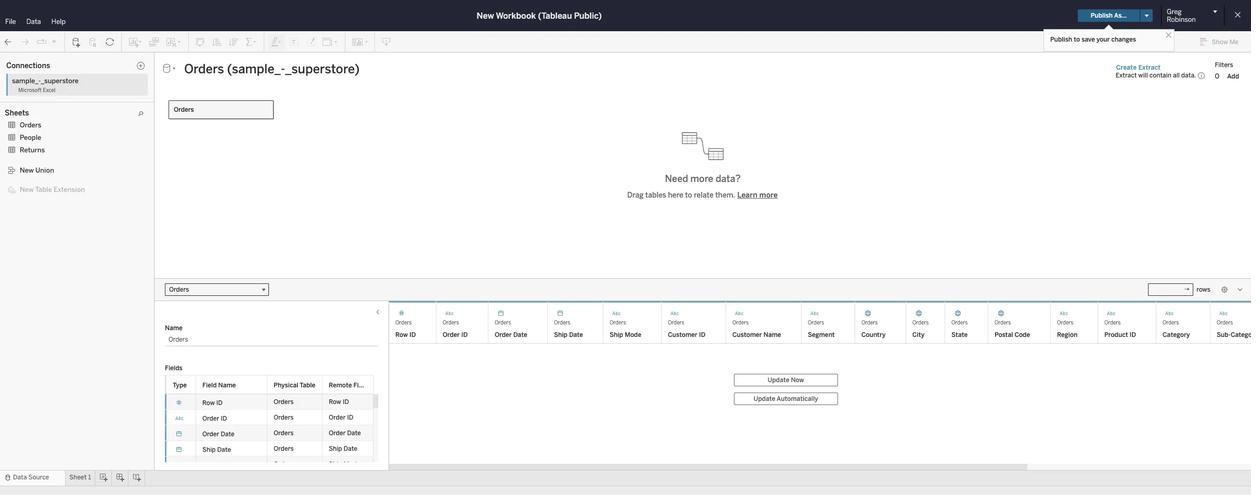 Task type: describe. For each thing, give the bounding box(es) containing it.
format workbook image
[[306, 37, 316, 47]]

new for new union
[[20, 167, 34, 174]]

orders sub-catego
[[1218, 320, 1252, 339]]

save
[[1082, 36, 1096, 43]]

all
[[1174, 72, 1181, 79]]

learn more link
[[737, 190, 779, 200]]

swap rows and columns image
[[195, 37, 206, 47]]

your
[[1097, 36, 1111, 43]]

field name
[[202, 382, 236, 389]]

changes
[[1112, 36, 1137, 43]]

1 horizontal spatial ship date
[[329, 445, 358, 453]]

show labels image
[[289, 37, 299, 47]]

learn
[[738, 191, 758, 200]]

new for new workbook (tableau public)
[[477, 11, 494, 21]]

show me button
[[1196, 34, 1249, 50]]

publish as... button
[[1078, 9, 1141, 22]]

robinson
[[1168, 16, 1197, 23]]

automatically
[[777, 395, 819, 403]]

add
[[1228, 73, 1240, 80]]

source
[[28, 474, 49, 482]]

sample_-_superstore (copy)
[[13, 82, 95, 89]]

need
[[665, 173, 689, 185]]

2 field from the left
[[354, 382, 368, 389]]

1 horizontal spatial to
[[1075, 36, 1081, 43]]

postal
[[995, 331, 1014, 339]]

0 horizontal spatial order id
[[27, 199, 51, 207]]

name up the extension
[[57, 178, 75, 185]]

orders order id
[[443, 320, 468, 339]]

close image
[[1164, 30, 1174, 40]]

0 horizontal spatial ship mode
[[202, 462, 234, 469]]

publish for publish as...
[[1091, 12, 1113, 19]]

rows
[[1197, 286, 1211, 293]]

customer id
[[27, 167, 64, 174]]

extension
[[54, 186, 85, 194]]

1 horizontal spatial sheet
[[207, 93, 236, 107]]

code
[[1015, 331, 1031, 339]]

new workbook (tableau public)
[[477, 11, 602, 21]]

update automatically
[[754, 395, 819, 403]]

name right the remote
[[370, 382, 387, 389]]

orders product id
[[1105, 320, 1137, 339]]

update now
[[768, 377, 805, 384]]

2 horizontal spatial mode
[[625, 331, 642, 339]]

filters
[[1216, 61, 1234, 68]]

0 horizontal spatial country
[[27, 156, 50, 163]]

update now button
[[734, 374, 839, 387]]

here
[[669, 191, 684, 200]]

0 horizontal spatial row id
[[202, 400, 223, 407]]

union
[[35, 167, 54, 174]]

highlight image
[[271, 37, 283, 47]]

relate
[[694, 191, 714, 200]]

extract will contain all data.
[[1116, 72, 1197, 79]]

sort ascending image
[[212, 37, 222, 47]]

0 vertical spatial category
[[27, 134, 54, 141]]

orders state
[[952, 320, 968, 339]]

update automatically button
[[734, 393, 839, 405]]

sheets
[[5, 109, 29, 118]]

sample_- for sample_-_superstore microsoft excel
[[12, 77, 41, 85]]

id inside orders order id
[[462, 331, 468, 339]]

drag tables here to relate them. learn more
[[628, 191, 778, 200]]

orders inside orders order id
[[443, 320, 459, 326]]

orders inside the 'orders sub-catego'
[[1218, 320, 1234, 326]]

drag
[[628, 191, 644, 200]]

0 vertical spatial data
[[26, 18, 41, 26]]

orders category
[[1163, 320, 1191, 339]]

type
[[173, 382, 187, 389]]

collapse image
[[95, 57, 102, 63]]

1 horizontal spatial row id
[[329, 398, 349, 406]]

show
[[1213, 39, 1229, 46]]

tooltip
[[144, 182, 163, 189]]

pause auto updates image
[[88, 37, 98, 47]]

1 horizontal spatial 1
[[238, 93, 244, 107]]

orders inside orders category
[[1163, 320, 1180, 326]]

size
[[148, 153, 159, 160]]

orders inside orders row id
[[396, 320, 412, 326]]

orders inside orders customer id
[[668, 320, 685, 326]]

rows
[[216, 73, 231, 81]]

new data source image
[[71, 37, 82, 47]]

tables
[[9, 121, 30, 129]]

create extract
[[1117, 64, 1161, 71]]

now
[[791, 377, 805, 384]]

catego
[[1232, 331, 1252, 339]]

returns
[[20, 146, 45, 154]]

id inside orders customer id
[[699, 331, 706, 339]]

1 horizontal spatial customer name
[[733, 331, 782, 339]]

2 horizontal spatial order id
[[329, 414, 354, 421]]

3 row from the top
[[165, 426, 374, 441]]

(sample_-
[[35, 71, 64, 78]]

show me
[[1213, 39, 1239, 46]]

need more data?
[[665, 173, 741, 185]]

id inside orders product id
[[1130, 331, 1137, 339]]

publish as...
[[1091, 12, 1128, 19]]

2 vertical spatial data
[[13, 474, 27, 482]]

0 horizontal spatial extract
[[1116, 72, 1138, 79]]

connections
[[6, 61, 50, 70]]

replay animation image
[[36, 37, 47, 47]]

1 vertical spatial to
[[686, 191, 693, 200]]

4 row from the top
[[165, 441, 374, 457]]

name right type
[[218, 382, 236, 389]]

orders inside orders product id
[[1105, 320, 1121, 326]]

create extract link
[[1116, 63, 1162, 72]]

update for update now
[[768, 377, 790, 384]]

Name text field
[[165, 334, 378, 346]]

0 horizontal spatial more
[[691, 173, 714, 185]]

1 vertical spatial more
[[760, 191, 778, 200]]

new table extension
[[20, 186, 85, 194]]

sample_-_superstore microsoft excel
[[12, 77, 79, 94]]

city inside grid
[[913, 331, 925, 339]]

0 horizontal spatial customer name
[[27, 178, 75, 185]]

new for new table extension
[[20, 186, 34, 194]]



Task type: vqa. For each thing, say whether or not it's contained in the screenshot.
Robinson
yes



Task type: locate. For each thing, give the bounding box(es) containing it.
order date
[[27, 188, 59, 196], [495, 331, 528, 339], [329, 430, 361, 437], [202, 431, 235, 438]]

1 field from the left
[[202, 382, 217, 389]]

0 vertical spatial to
[[1075, 36, 1081, 43]]

sheet 1 down rows in the top of the page
[[207, 93, 244, 107]]

greg robinson
[[1168, 8, 1197, 23]]

field right type
[[202, 382, 217, 389]]

1 horizontal spatial grid
[[389, 301, 1252, 471]]

0 vertical spatial sheet
[[207, 93, 236, 107]]

0 vertical spatial table
[[35, 186, 52, 194]]

public)
[[574, 11, 602, 21]]

ship date
[[554, 331, 583, 339], [329, 445, 358, 453], [202, 446, 231, 454]]

1 down columns
[[238, 93, 244, 107]]

order id down new table extension
[[27, 199, 51, 207]]

country inside grid
[[862, 331, 886, 339]]

sheet right source
[[69, 474, 87, 482]]

grid
[[389, 301, 1252, 471], [165, 375, 387, 496]]

region
[[1058, 331, 1078, 339]]

table right physical
[[300, 382, 316, 389]]

0 vertical spatial city
[[27, 145, 38, 152]]

row id
[[329, 398, 349, 406], [202, 400, 223, 407]]

orders
[[13, 71, 33, 78], [174, 106, 194, 113], [20, 121, 41, 129], [396, 320, 412, 326], [443, 320, 459, 326], [495, 320, 511, 326], [554, 320, 571, 326], [610, 320, 626, 326], [668, 320, 685, 326], [733, 320, 749, 326], [808, 320, 825, 326], [862, 320, 878, 326], [913, 320, 929, 326], [952, 320, 968, 326], [995, 320, 1012, 326], [1058, 320, 1074, 326], [1105, 320, 1121, 326], [1163, 320, 1180, 326], [1218, 320, 1234, 326], [274, 398, 294, 406], [274, 414, 294, 421], [274, 430, 294, 437], [274, 445, 294, 453], [274, 461, 294, 468]]

1 horizontal spatial extract
[[1139, 64, 1161, 71]]

update inside update automatically button
[[754, 395, 776, 403]]

1 horizontal spatial ship mode
[[329, 461, 360, 468]]

grid containing type
[[165, 375, 387, 496]]

field right the remote
[[354, 382, 368, 389]]

1 horizontal spatial city
[[913, 331, 925, 339]]

more right the learn
[[760, 191, 778, 200]]

order inside orders order id
[[443, 331, 460, 339]]

columns
[[216, 56, 242, 63]]

order id
[[27, 199, 51, 207], [329, 414, 354, 421], [202, 415, 227, 422]]

grid containing row id
[[389, 301, 1252, 471]]

sheet 1
[[207, 93, 244, 107], [69, 474, 91, 482]]

data.
[[1182, 72, 1197, 79]]

1 row from the top
[[165, 394, 374, 410]]

sheet down rows in the top of the page
[[207, 93, 236, 107]]

sample_- inside sample_-_superstore microsoft excel
[[12, 77, 41, 85]]

update left now
[[768, 377, 790, 384]]

undo image
[[3, 37, 14, 47]]

customer
[[27, 167, 56, 174], [27, 178, 56, 185], [668, 331, 698, 339], [733, 331, 762, 339]]

_superstore inside sample_-_superstore microsoft excel
[[41, 77, 79, 85]]

clear sheet image
[[166, 37, 182, 47]]

table down union
[[35, 186, 52, 194]]

them.
[[716, 191, 736, 200]]

0 horizontal spatial 1
[[88, 474, 91, 482]]

orders customer id
[[668, 320, 706, 339]]

1 vertical spatial new
[[20, 167, 34, 174]]

0 horizontal spatial publish
[[1051, 36, 1073, 43]]

1 horizontal spatial order id
[[202, 415, 227, 422]]

_superstore for microsoft
[[41, 77, 79, 85]]

new left union
[[20, 167, 34, 174]]

city left state
[[913, 331, 925, 339]]

table
[[35, 186, 52, 194], [300, 382, 316, 389]]

customer inside orders customer id
[[668, 331, 698, 339]]

0 horizontal spatial field
[[202, 382, 217, 389]]

1 horizontal spatial more
[[760, 191, 778, 200]]

to left the save at the right
[[1075, 36, 1081, 43]]

remote
[[329, 382, 352, 389]]

0 horizontal spatial table
[[35, 186, 52, 194]]

new union
[[20, 167, 54, 174]]

1 vertical spatial sheet
[[69, 474, 87, 482]]

table for physical
[[300, 382, 316, 389]]

1 horizontal spatial sheet 1
[[207, 93, 244, 107]]

1 horizontal spatial row
[[329, 398, 341, 406]]

date
[[45, 188, 59, 196], [514, 331, 528, 339], [569, 331, 583, 339], [347, 430, 361, 437], [221, 431, 235, 438], [344, 445, 358, 453], [217, 446, 231, 454]]

microsoft
[[18, 87, 42, 94]]

None text field
[[180, 61, 1107, 77], [1149, 283, 1194, 296], [180, 61, 1107, 77], [1149, 283, 1194, 296]]

1 vertical spatial customer name
[[733, 331, 782, 339]]

2 horizontal spatial row
[[396, 331, 408, 339]]

me
[[1230, 39, 1239, 46]]

sample_- down connections
[[13, 82, 40, 89]]

1 vertical spatial 1
[[88, 474, 91, 482]]

publish
[[1091, 12, 1113, 19], [1051, 36, 1073, 43]]

country
[[27, 156, 50, 163], [862, 331, 886, 339]]

row
[[165, 394, 374, 410], [165, 410, 374, 426], [165, 426, 374, 441], [165, 441, 374, 457], [165, 457, 374, 472]]

contain
[[1150, 72, 1172, 79]]

help
[[51, 18, 66, 26]]

workbook
[[496, 11, 536, 21]]

segment
[[808, 331, 835, 339]]

publish left as...
[[1091, 12, 1113, 19]]

0 vertical spatial 1
[[238, 93, 244, 107]]

0 horizontal spatial ship date
[[202, 446, 231, 454]]

data left source
[[13, 474, 27, 482]]

physical
[[274, 382, 299, 389]]

row id down the remote
[[329, 398, 349, 406]]

sheet 1 right source
[[69, 474, 91, 482]]

analytics
[[48, 56, 78, 64]]

ship
[[554, 331, 568, 339], [610, 331, 624, 339], [329, 445, 342, 453], [202, 446, 216, 454], [329, 461, 342, 468], [202, 462, 216, 469]]

order id down the remote
[[329, 414, 354, 421]]

name
[[57, 178, 75, 185], [165, 325, 183, 332], [764, 331, 782, 339], [218, 382, 236, 389], [370, 382, 387, 389]]

city down people
[[27, 145, 38, 152]]

remote field name
[[329, 382, 387, 389]]

excel
[[43, 87, 56, 94]]

0 vertical spatial more
[[691, 173, 714, 185]]

0
[[1216, 72, 1220, 80]]

1 vertical spatial sheet 1
[[69, 474, 91, 482]]

pages
[[120, 56, 137, 63]]

more up 'drag tables here to relate them. learn more'
[[691, 173, 714, 185]]

0 horizontal spatial grid
[[165, 375, 387, 496]]

0 vertical spatial publish
[[1091, 12, 1113, 19]]

duplicate image
[[149, 37, 159, 47]]

_superstore
[[41, 77, 79, 85], [40, 82, 75, 89]]

0 horizontal spatial mode
[[217, 462, 234, 469]]

will
[[1139, 72, 1149, 79]]

extract
[[1139, 64, 1161, 71], [1116, 72, 1138, 79]]

refresh data source image
[[105, 37, 115, 47]]

row group containing orders
[[165, 394, 374, 496]]

1 right source
[[88, 474, 91, 482]]

show/hide cards image
[[352, 37, 369, 47]]

replay animation image
[[51, 38, 57, 45]]

redo image
[[20, 37, 30, 47]]

1 horizontal spatial field
[[354, 382, 368, 389]]

add button
[[1223, 71, 1245, 81]]

fields
[[165, 365, 183, 372]]

1
[[238, 93, 244, 107], [88, 474, 91, 482]]

1 vertical spatial country
[[862, 331, 886, 339]]

sample_- for sample_-_superstore (copy)
[[13, 82, 40, 89]]

name up the fields
[[165, 325, 183, 332]]

1 horizontal spatial category
[[1163, 331, 1191, 339]]

2 vertical spatial new
[[20, 186, 34, 194]]

extract down create
[[1116, 72, 1138, 79]]

Search text field
[[3, 103, 71, 115]]

2 horizontal spatial ship mode
[[610, 331, 642, 339]]

sample_-
[[12, 77, 41, 85], [13, 82, 40, 89]]

0 vertical spatial new
[[477, 11, 494, 21]]

data up replay animation image
[[26, 18, 41, 26]]

0 vertical spatial country
[[27, 156, 50, 163]]

0 horizontal spatial row
[[202, 400, 215, 407]]

category inside grid
[[1163, 331, 1191, 339]]

data down the undo image
[[6, 56, 21, 64]]

sub-
[[1218, 331, 1232, 339]]

new worksheet image
[[128, 37, 143, 47]]

data source
[[13, 474, 49, 482]]

update
[[768, 377, 790, 384], [754, 395, 776, 403]]

customer name
[[27, 178, 75, 185], [733, 331, 782, 339]]

0 horizontal spatial sheet 1
[[69, 474, 91, 482]]

sort descending image
[[229, 37, 239, 47]]

create
[[1117, 64, 1138, 71]]

publish to save your changes
[[1051, 36, 1137, 43]]

1 horizontal spatial mode
[[344, 461, 360, 468]]

0 horizontal spatial category
[[27, 134, 54, 141]]

1 vertical spatial city
[[913, 331, 925, 339]]

update inside update now button
[[768, 377, 790, 384]]

product
[[1105, 331, 1129, 339]]

1 vertical spatial publish
[[1051, 36, 1073, 43]]

totals image
[[245, 37, 258, 47]]

fit image
[[322, 37, 339, 47]]

publish left the save at the right
[[1051, 36, 1073, 43]]

1 vertical spatial category
[[1163, 331, 1191, 339]]

publish for publish to save your changes
[[1051, 36, 1073, 43]]

orders (sample_-_superstore)
[[13, 71, 101, 78]]

field
[[202, 382, 217, 389], [354, 382, 368, 389]]

order id down the "field name" at the left bottom
[[202, 415, 227, 422]]

(copy)
[[76, 82, 95, 89]]

category
[[27, 134, 54, 141], [1163, 331, 1191, 339]]

_superstore)
[[64, 71, 101, 78]]

category left sub-
[[1163, 331, 1191, 339]]

row group
[[165, 394, 374, 496]]

update for update automatically
[[754, 395, 776, 403]]

1 horizontal spatial country
[[862, 331, 886, 339]]

_superstore for (copy)
[[40, 82, 75, 89]]

sample_- up "microsoft"
[[12, 77, 41, 85]]

_superstore down orders (sample_-_superstore)
[[40, 82, 75, 89]]

people
[[20, 134, 41, 142]]

2 row from the top
[[165, 410, 374, 426]]

2 horizontal spatial ship date
[[554, 331, 583, 339]]

orders row id
[[396, 320, 416, 339]]

postal code
[[995, 331, 1031, 339]]

publish inside button
[[1091, 12, 1113, 19]]

id inside orders row id
[[410, 331, 416, 339]]

5 row from the top
[[165, 457, 374, 472]]

name up the update now
[[764, 331, 782, 339]]

ship mode
[[610, 331, 642, 339], [329, 461, 360, 468], [202, 462, 234, 469]]

category up returns at the left of page
[[27, 134, 54, 141]]

new
[[477, 11, 494, 21], [20, 167, 34, 174], [20, 186, 34, 194]]

row inside orders row id
[[396, 331, 408, 339]]

0 horizontal spatial to
[[686, 191, 693, 200]]

mode
[[625, 331, 642, 339], [344, 461, 360, 468], [217, 462, 234, 469]]

tables
[[646, 191, 667, 200]]

table for new
[[35, 186, 52, 194]]

new down new union
[[20, 186, 34, 194]]

0 horizontal spatial city
[[27, 145, 38, 152]]

new left workbook
[[477, 11, 494, 21]]

0 horizontal spatial sheet
[[69, 474, 87, 482]]

as...
[[1115, 12, 1128, 19]]

state
[[952, 331, 968, 339]]

1 vertical spatial update
[[754, 395, 776, 403]]

0 vertical spatial extract
[[1139, 64, 1161, 71]]

0 vertical spatial update
[[768, 377, 790, 384]]

data?
[[716, 173, 741, 185]]

marks
[[120, 110, 138, 117]]

download image
[[382, 37, 392, 47]]

1 vertical spatial table
[[300, 382, 316, 389]]

(tableau
[[538, 11, 572, 21]]

0 vertical spatial sheet 1
[[207, 93, 244, 107]]

extract up 'will'
[[1139, 64, 1161, 71]]

physical table
[[274, 382, 316, 389]]

file
[[5, 18, 16, 26]]

0 vertical spatial customer name
[[27, 178, 75, 185]]

1 vertical spatial data
[[6, 56, 21, 64]]

update down the update now
[[754, 395, 776, 403]]

1 vertical spatial extract
[[1116, 72, 1138, 79]]

to right here
[[686, 191, 693, 200]]

1 horizontal spatial table
[[300, 382, 316, 389]]

_superstore up excel
[[41, 77, 79, 85]]

row id down the "field name" at the left bottom
[[202, 400, 223, 407]]

1 horizontal spatial publish
[[1091, 12, 1113, 19]]

greg
[[1168, 8, 1182, 16]]

city
[[27, 145, 38, 152], [913, 331, 925, 339]]



